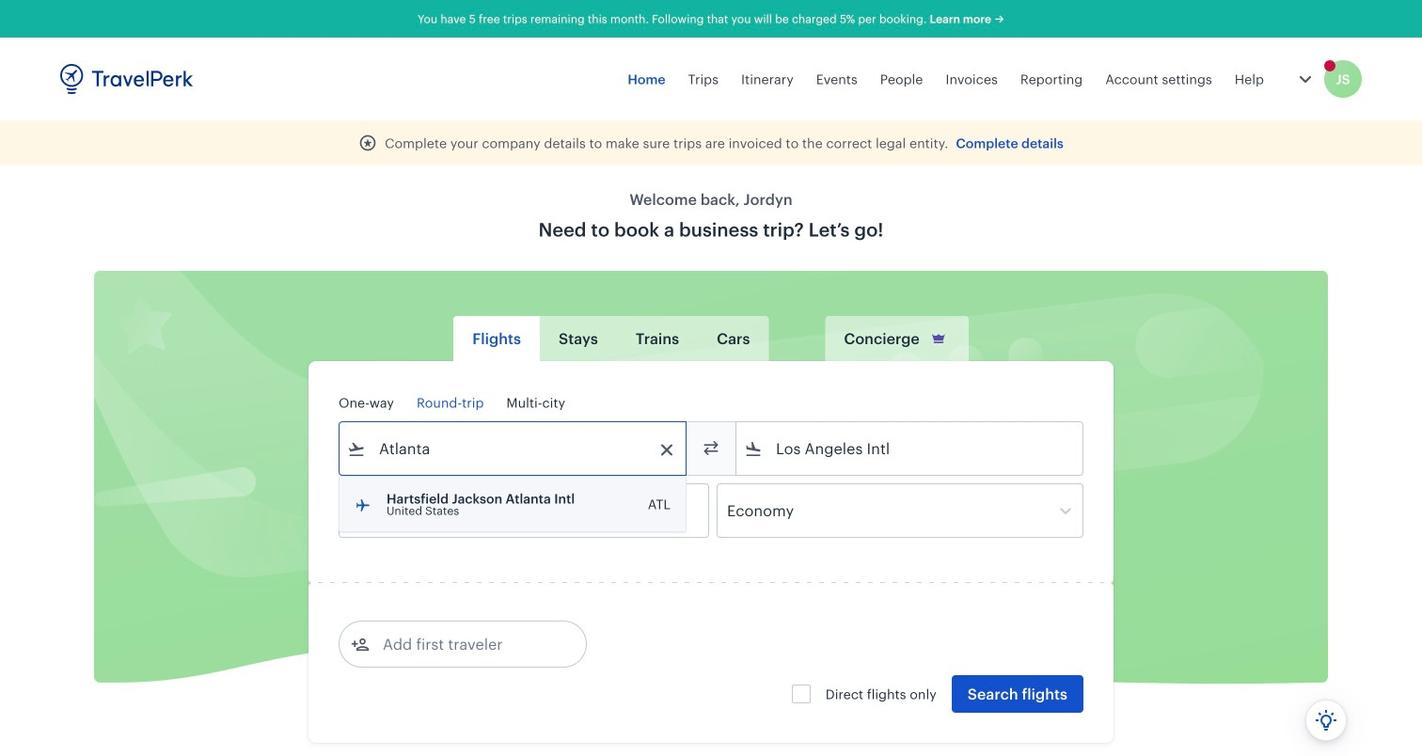Task type: describe. For each thing, give the bounding box(es) containing it.
To search field
[[763, 434, 1059, 464]]



Task type: locate. For each thing, give the bounding box(es) containing it.
Return text field
[[478, 485, 576, 537]]

Add first traveler search field
[[370, 630, 566, 660]]

From search field
[[366, 434, 662, 464]]

Depart text field
[[366, 485, 464, 537]]



